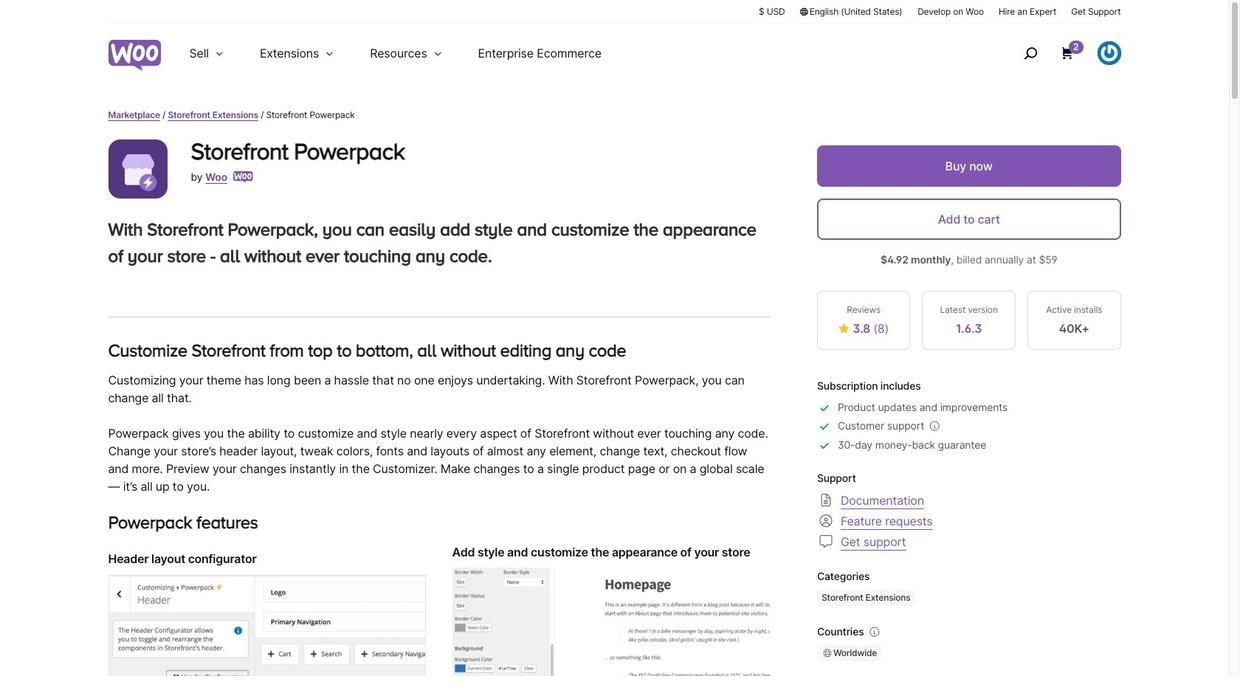 Task type: describe. For each thing, give the bounding box(es) containing it.
product icon image
[[108, 140, 167, 199]]

open account menu image
[[1097, 41, 1121, 65]]

circle info image
[[867, 625, 882, 639]]

file lines image
[[817, 491, 835, 509]]

service navigation menu element
[[992, 29, 1121, 77]]

circle user image
[[817, 512, 835, 530]]

globe image
[[822, 648, 833, 659]]



Task type: locate. For each thing, give the bounding box(es) containing it.
search image
[[1019, 41, 1042, 65]]

developed by woocommerce image
[[233, 171, 253, 183]]

message image
[[817, 533, 835, 551]]



Task type: vqa. For each thing, say whether or not it's contained in the screenshot.
circle info image
yes



